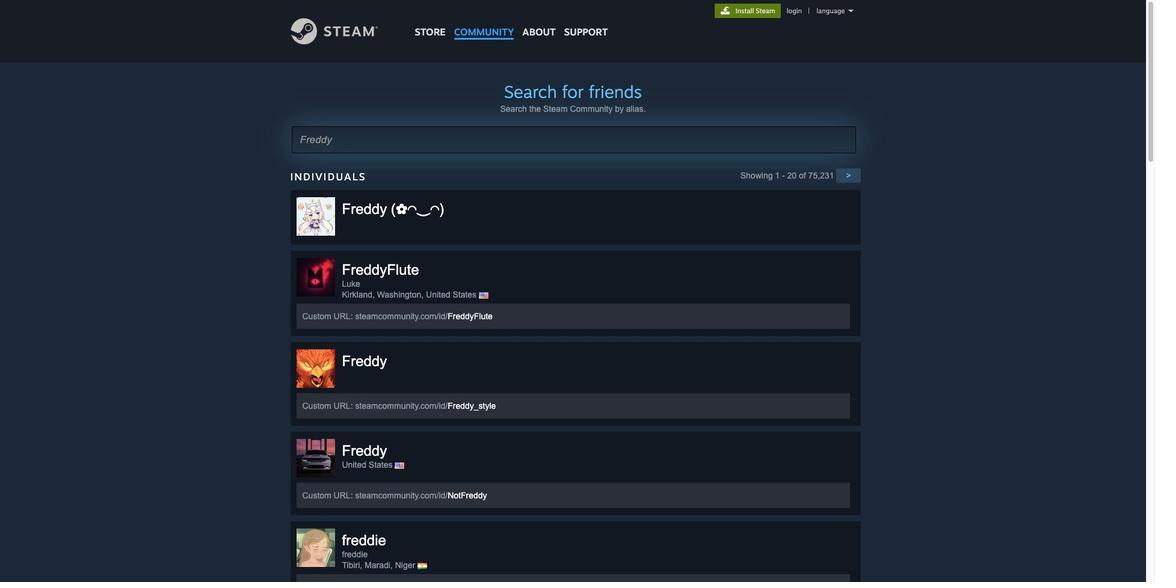 Task type: describe. For each thing, give the bounding box(es) containing it.
global menu navigation
[[411, 0, 612, 44]]

account menu navigation
[[715, 4, 856, 18]]



Task type: vqa. For each thing, say whether or not it's contained in the screenshot.
Account Menu navigation
yes



Task type: locate. For each thing, give the bounding box(es) containing it.
link to the steam homepage image
[[290, 18, 396, 45]]

None text field
[[292, 126, 856, 153]]



